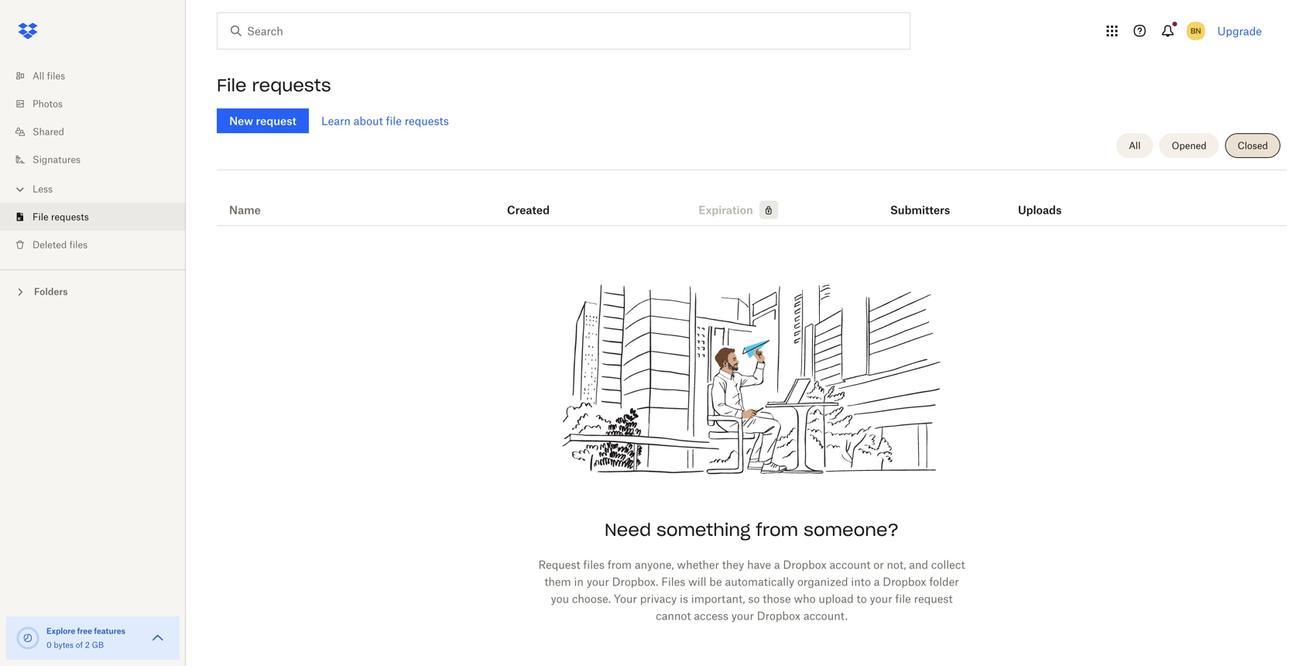 Task type: vqa. For each thing, say whether or not it's contained in the screenshot.
the Need
yes



Task type: describe. For each thing, give the bounding box(es) containing it.
0 vertical spatial file
[[217, 74, 247, 96]]

quota usage element
[[15, 626, 40, 651]]

row containing name
[[217, 176, 1288, 226]]

of
[[76, 640, 83, 650]]

them
[[545, 575, 572, 588]]

in
[[574, 575, 584, 588]]

free
[[77, 626, 92, 636]]

learn about file requests link
[[322, 114, 449, 127]]

whether
[[677, 558, 720, 571]]

signatures
[[33, 154, 81, 165]]

folders button
[[0, 280, 186, 303]]

and
[[910, 558, 929, 571]]

request
[[539, 558, 581, 571]]

explore free features 0 bytes of 2 gb
[[46, 626, 125, 650]]

cannot
[[656, 609, 691, 622]]

pro trial element
[[754, 201, 778, 219]]

upload
[[819, 592, 854, 605]]

will
[[689, 575, 707, 588]]

dropbox image
[[12, 15, 43, 46]]

file requests link
[[12, 203, 186, 231]]

or
[[874, 558, 885, 571]]

requests inside list item
[[51, 211, 89, 223]]

not,
[[887, 558, 907, 571]]

those
[[763, 592, 791, 605]]

Search in folder "Dropbox" text field
[[247, 22, 879, 40]]

0 horizontal spatial a
[[775, 558, 781, 571]]

gb
[[92, 640, 104, 650]]

less image
[[12, 182, 28, 197]]

they
[[723, 558, 745, 571]]

2
[[85, 640, 90, 650]]

about
[[354, 114, 383, 127]]

opened
[[1173, 140, 1207, 151]]

privacy
[[640, 592, 677, 605]]

request inside request files from anyone, whether they have a dropbox account or not, and collect them in your dropbox. files will be automatically organized into a dropbox folder you choose. your privacy is important, so those who upload to your file request cannot access your dropbox account.
[[915, 592, 953, 605]]

file inside list item
[[33, 211, 49, 223]]

all button
[[1117, 133, 1154, 158]]

2 column header from the left
[[1019, 182, 1081, 219]]

1 vertical spatial dropbox
[[883, 575, 927, 588]]

account.
[[804, 609, 848, 622]]

important,
[[692, 592, 746, 605]]

bn button
[[1184, 19, 1209, 43]]

1 vertical spatial a
[[874, 575, 880, 588]]

request inside button
[[256, 114, 297, 127]]

you
[[551, 592, 569, 605]]

0 vertical spatial your
[[587, 575, 610, 588]]

less
[[33, 183, 53, 195]]

account
[[830, 558, 871, 571]]

shared link
[[12, 118, 186, 146]]

deleted
[[33, 239, 67, 251]]

0 vertical spatial dropbox
[[784, 558, 827, 571]]

dropbox.
[[613, 575, 659, 588]]

2 vertical spatial dropbox
[[757, 609, 801, 622]]

organized
[[798, 575, 849, 588]]

shared
[[33, 126, 64, 138]]

file requests inside list item
[[33, 211, 89, 223]]

features
[[94, 626, 125, 636]]

need something from someone?
[[605, 519, 900, 541]]

anyone,
[[635, 558, 674, 571]]

new request
[[229, 114, 297, 127]]

all files
[[33, 70, 65, 82]]

new
[[229, 114, 253, 127]]

files for request
[[584, 558, 605, 571]]

bytes
[[54, 640, 74, 650]]

file requests list item
[[0, 203, 186, 231]]

your
[[614, 592, 638, 605]]



Task type: locate. For each thing, give the bounding box(es) containing it.
0 vertical spatial requests
[[252, 74, 331, 96]]

list containing all files
[[0, 53, 186, 270]]

so
[[749, 592, 760, 605]]

0 horizontal spatial file
[[386, 114, 402, 127]]

all for all
[[1130, 140, 1142, 151]]

files up in
[[584, 558, 605, 571]]

1 vertical spatial all
[[1130, 140, 1142, 151]]

who
[[794, 592, 816, 605]]

requests up new request button
[[252, 74, 331, 96]]

requests
[[252, 74, 331, 96], [405, 114, 449, 127], [51, 211, 89, 223]]

automatically
[[725, 575, 795, 588]]

a right have
[[775, 558, 781, 571]]

1 horizontal spatial request
[[915, 592, 953, 605]]

deleted files link
[[12, 231, 186, 259]]

someone?
[[804, 519, 900, 541]]

2 vertical spatial files
[[584, 558, 605, 571]]

1 vertical spatial from
[[608, 558, 632, 571]]

0 horizontal spatial requests
[[51, 211, 89, 223]]

from
[[756, 519, 799, 541], [608, 558, 632, 571]]

photos link
[[12, 90, 186, 118]]

0 vertical spatial request
[[256, 114, 297, 127]]

access
[[694, 609, 729, 622]]

1 vertical spatial file
[[896, 592, 912, 605]]

0 vertical spatial all
[[33, 70, 44, 82]]

to
[[857, 592, 867, 605]]

your up choose.
[[587, 575, 610, 588]]

1 horizontal spatial your
[[732, 609, 755, 622]]

0 horizontal spatial all
[[33, 70, 44, 82]]

0 horizontal spatial from
[[608, 558, 632, 571]]

file requests
[[217, 74, 331, 96], [33, 211, 89, 223]]

0 vertical spatial file
[[386, 114, 402, 127]]

file down the less
[[33, 211, 49, 223]]

need
[[605, 519, 652, 541]]

your right to
[[870, 592, 893, 605]]

closed
[[1238, 140, 1269, 151]]

all
[[33, 70, 44, 82], [1130, 140, 1142, 151]]

requests up "deleted files"
[[51, 211, 89, 223]]

closed button
[[1226, 133, 1281, 158]]

2 horizontal spatial files
[[584, 558, 605, 571]]

created
[[507, 203, 550, 217]]

folder
[[930, 575, 960, 588]]

0 vertical spatial from
[[756, 519, 799, 541]]

1 horizontal spatial a
[[874, 575, 880, 588]]

1 column header from the left
[[891, 182, 953, 219]]

file requests up "deleted files"
[[33, 211, 89, 223]]

1 vertical spatial your
[[870, 592, 893, 605]]

from for anyone,
[[608, 558, 632, 571]]

files for all
[[47, 70, 65, 82]]

file
[[386, 114, 402, 127], [896, 592, 912, 605]]

dropbox up organized
[[784, 558, 827, 571]]

learn
[[322, 114, 351, 127]]

from inside request files from anyone, whether they have a dropbox account or not, and collect them in your dropbox. files will be automatically organized into a dropbox folder you choose. your privacy is important, so those who upload to your file request cannot access your dropbox account.
[[608, 558, 632, 571]]

from for someone?
[[756, 519, 799, 541]]

files
[[662, 575, 686, 588]]

1 horizontal spatial files
[[69, 239, 88, 251]]

your down so
[[732, 609, 755, 622]]

all left opened
[[1130, 140, 1142, 151]]

0 horizontal spatial your
[[587, 575, 610, 588]]

folders
[[34, 286, 68, 297]]

bn
[[1191, 26, 1202, 36]]

2 horizontal spatial your
[[870, 592, 893, 605]]

a right into on the bottom right of the page
[[874, 575, 880, 588]]

file inside request files from anyone, whether they have a dropbox account or not, and collect them in your dropbox. files will be automatically organized into a dropbox folder you choose. your privacy is important, so those who upload to your file request cannot access your dropbox account.
[[896, 592, 912, 605]]

0 horizontal spatial file requests
[[33, 211, 89, 223]]

all inside "link"
[[33, 70, 44, 82]]

file up new
[[217, 74, 247, 96]]

opened button
[[1160, 133, 1220, 158]]

files up photos
[[47, 70, 65, 82]]

1 vertical spatial request
[[915, 592, 953, 605]]

be
[[710, 575, 723, 588]]

requests right about
[[405, 114, 449, 127]]

into
[[852, 575, 871, 588]]

0
[[46, 640, 52, 650]]

1 vertical spatial file
[[33, 211, 49, 223]]

upgrade link
[[1218, 24, 1263, 38]]

from up dropbox.
[[608, 558, 632, 571]]

files for deleted
[[69, 239, 88, 251]]

1 vertical spatial requests
[[405, 114, 449, 127]]

1 vertical spatial files
[[69, 239, 88, 251]]

all inside button
[[1130, 140, 1142, 151]]

all for all files
[[33, 70, 44, 82]]

column header
[[891, 182, 953, 219], [1019, 182, 1081, 219]]

deleted files
[[33, 239, 88, 251]]

0 vertical spatial a
[[775, 558, 781, 571]]

from up have
[[756, 519, 799, 541]]

row
[[217, 176, 1288, 226]]

explore
[[46, 626, 75, 636]]

2 vertical spatial requests
[[51, 211, 89, 223]]

file right about
[[386, 114, 402, 127]]

have
[[748, 558, 772, 571]]

file requests up new request button
[[217, 74, 331, 96]]

upgrade
[[1218, 24, 1263, 38]]

request files from anyone, whether they have a dropbox account or not, and collect them in your dropbox. files will be automatically organized into a dropbox folder you choose. your privacy is important, so those who upload to your file request cannot access your dropbox account.
[[539, 558, 966, 622]]

1 horizontal spatial file
[[896, 592, 912, 605]]

1 horizontal spatial all
[[1130, 140, 1142, 151]]

1 horizontal spatial column header
[[1019, 182, 1081, 219]]

file down not,
[[896, 592, 912, 605]]

collect
[[932, 558, 966, 571]]

0 horizontal spatial files
[[47, 70, 65, 82]]

1 horizontal spatial file requests
[[217, 74, 331, 96]]

1 horizontal spatial requests
[[252, 74, 331, 96]]

request right new
[[256, 114, 297, 127]]

created button
[[507, 201, 550, 219]]

name
[[229, 203, 261, 217]]

2 horizontal spatial requests
[[405, 114, 449, 127]]

file
[[217, 74, 247, 96], [33, 211, 49, 223]]

0 vertical spatial files
[[47, 70, 65, 82]]

your
[[587, 575, 610, 588], [870, 592, 893, 605], [732, 609, 755, 622]]

signatures link
[[12, 146, 186, 174]]

files inside "link"
[[47, 70, 65, 82]]

a
[[775, 558, 781, 571], [874, 575, 880, 588]]

files inside request files from anyone, whether they have a dropbox account or not, and collect them in your dropbox. files will be automatically organized into a dropbox folder you choose. your privacy is important, so those who upload to your file request cannot access your dropbox account.
[[584, 558, 605, 571]]

choose.
[[572, 592, 611, 605]]

all files link
[[12, 62, 186, 90]]

2 vertical spatial your
[[732, 609, 755, 622]]

is
[[680, 592, 689, 605]]

list
[[0, 53, 186, 270]]

0 horizontal spatial column header
[[891, 182, 953, 219]]

all up photos
[[33, 70, 44, 82]]

1 vertical spatial file requests
[[33, 211, 89, 223]]

request
[[256, 114, 297, 127], [915, 592, 953, 605]]

0 horizontal spatial file
[[33, 211, 49, 223]]

learn about file requests
[[322, 114, 449, 127]]

photos
[[33, 98, 63, 110]]

dropbox down the those
[[757, 609, 801, 622]]

request down folder
[[915, 592, 953, 605]]

0 horizontal spatial request
[[256, 114, 297, 127]]

1 horizontal spatial from
[[756, 519, 799, 541]]

new request button
[[217, 108, 309, 133]]

files right deleted
[[69, 239, 88, 251]]

dropbox
[[784, 558, 827, 571], [883, 575, 927, 588], [757, 609, 801, 622]]

1 horizontal spatial file
[[217, 74, 247, 96]]

dropbox down not,
[[883, 575, 927, 588]]

files
[[47, 70, 65, 82], [69, 239, 88, 251], [584, 558, 605, 571]]

something
[[657, 519, 751, 541]]

0 vertical spatial file requests
[[217, 74, 331, 96]]



